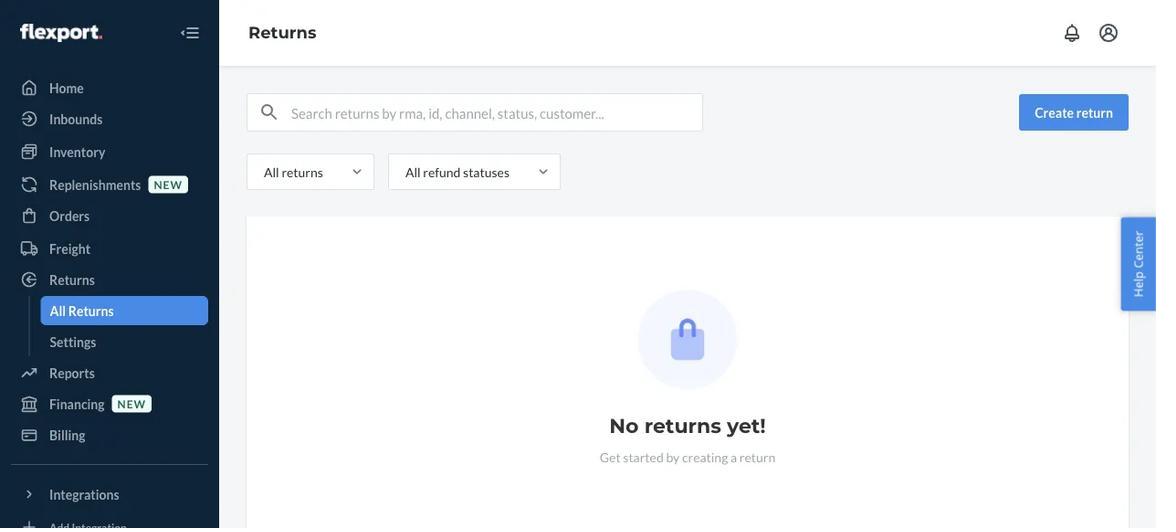 Task type: vqa. For each thing, say whether or not it's contained in the screenshot.
EXCLUSIVE ACCESS
no



Task type: locate. For each thing, give the bounding box(es) containing it.
new up the orders link on the top left of page
[[154, 178, 183, 191]]

1 vertical spatial new
[[117, 397, 146, 410]]

home
[[49, 80, 84, 95]]

0 horizontal spatial return
[[740, 449, 776, 465]]

1 vertical spatial returns
[[645, 413, 722, 438]]

1 horizontal spatial new
[[154, 178, 183, 191]]

reports
[[49, 365, 95, 380]]

new
[[154, 178, 183, 191], [117, 397, 146, 410]]

create return
[[1035, 105, 1114, 120]]

return inside create return button
[[1077, 105, 1114, 120]]

flexport logo image
[[20, 24, 102, 42]]

create
[[1035, 105, 1074, 120]]

freight link
[[11, 234, 208, 263]]

0 horizontal spatial returns link
[[11, 265, 208, 294]]

a
[[731, 449, 737, 465]]

1 horizontal spatial all
[[264, 164, 279, 180]]

2 vertical spatial returns
[[68, 303, 114, 318]]

empty list image
[[638, 290, 738, 389]]

0 vertical spatial new
[[154, 178, 183, 191]]

refund
[[423, 164, 461, 180]]

get started by creating a return
[[600, 449, 776, 465]]

returns link
[[248, 23, 316, 43], [11, 265, 208, 294]]

orders link
[[11, 201, 208, 230]]

0 vertical spatial return
[[1077, 105, 1114, 120]]

0 horizontal spatial all
[[50, 303, 66, 318]]

return
[[1077, 105, 1114, 120], [740, 449, 776, 465]]

2 horizontal spatial all
[[405, 164, 421, 180]]

all for all refund statuses
[[405, 164, 421, 180]]

1 vertical spatial returns link
[[11, 265, 208, 294]]

integrations button
[[11, 480, 208, 509]]

home link
[[11, 73, 208, 102]]

reports link
[[11, 358, 208, 387]]

new for financing
[[117, 397, 146, 410]]

1 vertical spatial return
[[740, 449, 776, 465]]

0 horizontal spatial new
[[117, 397, 146, 410]]

financing
[[49, 396, 105, 412]]

returns
[[248, 23, 316, 43], [49, 272, 95, 287], [68, 303, 114, 318]]

orders
[[49, 208, 90, 223]]

inbounds link
[[11, 104, 208, 133]]

1 horizontal spatial returns
[[645, 413, 722, 438]]

return right the a
[[740, 449, 776, 465]]

statuses
[[463, 164, 510, 180]]

returns
[[282, 164, 323, 180], [645, 413, 722, 438]]

1 horizontal spatial return
[[1077, 105, 1114, 120]]

open account menu image
[[1098, 22, 1120, 44]]

all
[[264, 164, 279, 180], [405, 164, 421, 180], [50, 303, 66, 318]]

0 vertical spatial returns link
[[248, 23, 316, 43]]

no
[[610, 413, 639, 438]]

new down reports link
[[117, 397, 146, 410]]

return right the create
[[1077, 105, 1114, 120]]

0 vertical spatial returns
[[282, 164, 323, 180]]

all refund statuses
[[405, 164, 510, 180]]

returns for all
[[282, 164, 323, 180]]

0 horizontal spatial returns
[[282, 164, 323, 180]]

get
[[600, 449, 621, 465]]

returns for no
[[645, 413, 722, 438]]

all returns
[[50, 303, 114, 318]]



Task type: describe. For each thing, give the bounding box(es) containing it.
inventory link
[[11, 137, 208, 166]]

help center
[[1130, 231, 1147, 297]]

help center button
[[1121, 217, 1156, 311]]

by
[[666, 449, 680, 465]]

billing
[[49, 427, 85, 443]]

billing link
[[11, 420, 208, 449]]

all for all returns
[[50, 303, 66, 318]]

new for replenishments
[[154, 178, 183, 191]]

settings
[[50, 334, 96, 349]]

no returns yet!
[[610, 413, 766, 438]]

inventory
[[49, 144, 105, 159]]

1 horizontal spatial returns link
[[248, 23, 316, 43]]

center
[[1130, 231, 1147, 268]]

returns inside all returns link
[[68, 303, 114, 318]]

0 vertical spatial returns
[[248, 23, 316, 43]]

help
[[1130, 271, 1147, 297]]

creating
[[682, 449, 728, 465]]

inbounds
[[49, 111, 103, 127]]

create return button
[[1020, 94, 1129, 131]]

started
[[623, 449, 664, 465]]

open notifications image
[[1061, 22, 1083, 44]]

settings link
[[41, 327, 208, 356]]

all returns
[[264, 164, 323, 180]]

close navigation image
[[179, 22, 201, 44]]

Search returns by rma, id, channel, status, customer... text field
[[291, 94, 702, 131]]

freight
[[49, 241, 90, 256]]

all returns link
[[41, 296, 208, 325]]

yet!
[[727, 413, 766, 438]]

all for all returns
[[264, 164, 279, 180]]

replenishments
[[49, 177, 141, 192]]

1 vertical spatial returns
[[49, 272, 95, 287]]

integrations
[[49, 486, 119, 502]]



